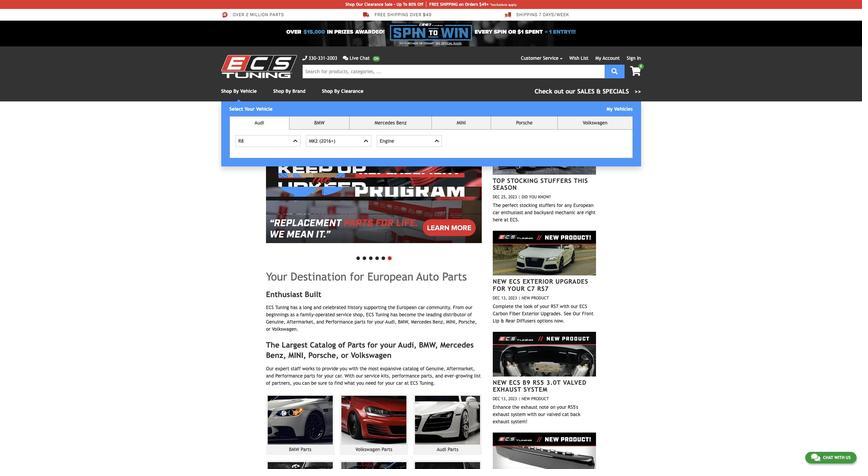 Task type: describe. For each thing, give the bounding box(es) containing it.
spin
[[494, 29, 507, 35]]

dec for top stocking stuffers this season
[[493, 195, 500, 200]]

1 vertical spatial exhaust
[[493, 412, 510, 418]]

volkswagen.
[[272, 327, 299, 332]]

free shipping over $49 link
[[363, 12, 432, 18]]

service
[[543, 55, 559, 61]]

and up partners,
[[266, 373, 274, 379]]

1 vertical spatial european
[[368, 270, 414, 283]]

provide
[[322, 366, 338, 372]]

your down kits,
[[385, 381, 395, 386]]

$49
[[423, 12, 432, 18]]

vehicles
[[614, 106, 633, 112]]

new ecs exterior upgrades for your c7 rs7 image
[[493, 231, 596, 276]]

or inside the largest catalog of parts for your audi, bmw, mercedes benz, mini, porsche, or volkswagen
[[341, 351, 349, 360]]

of left partners,
[[266, 381, 271, 386]]

generic - abe image
[[266, 118, 482, 243]]

2
[[246, 12, 249, 18]]

account
[[603, 55, 620, 61]]

the inside dec 13, 2023 | new product complete the look of your rs7 with our ecs carbon fiber exterior upgrades. see our front lip & rear diffusers options now.
[[515, 304, 522, 309]]

by for brand
[[286, 88, 291, 94]]

wish list link
[[570, 55, 589, 61]]

all
[[588, 121, 593, 125]]

rules
[[454, 42, 462, 45]]

by for vehicle
[[234, 88, 239, 94]]

with
[[345, 373, 355, 379]]

1 vertical spatial has
[[391, 312, 398, 318]]

0 horizontal spatial a
[[296, 312, 299, 318]]

no purchase necessary. see official rules .
[[400, 42, 462, 45]]

european inside ecs tuning has a long and celebrated history supporting the european car community. from our beginnings as a family-operated service shop, ecs tuning has become the leading distributor of genuine, aftermarket, and performance parts for your audi, bmw, mercedes benz, mini, porsche, or volkswagen.
[[397, 305, 417, 311]]

330-331-2003
[[309, 55, 337, 61]]

sales & specials link
[[535, 87, 641, 96]]

service inside ecs tuning has a long and celebrated history supporting the european car community. from our beginnings as a family-operated service shop, ecs tuning has become the leading distributor of genuine, aftermarket, and performance parts for your audi, bmw, mercedes benz, mini, porsche, or volkswagen.
[[337, 312, 352, 318]]

your down provide
[[324, 373, 334, 379]]

shop for shop by clearance
[[322, 88, 333, 94]]

expert
[[275, 366, 290, 372]]

necessary.
[[420, 42, 435, 45]]

cat
[[562, 412, 569, 418]]

0 vertical spatial or
[[508, 29, 516, 35]]

parts inside 'link'
[[270, 12, 284, 18]]

lifetime replacement program image
[[266, 118, 482, 243]]

perfect
[[503, 203, 518, 208]]

and inside the 'dec 25, 2023 | did you know? the perfect stocking stuffers for any european car enthusiast and backyard mechanic are right here at ecs.'
[[525, 210, 533, 216]]

know?
[[538, 195, 551, 200]]

rs7 inside dec 13, 2023 | new product complete the look of your rs7 with our ecs carbon fiber exterior upgrades. see our front lip & rear diffusers options now.
[[551, 304, 559, 309]]

porsche, inside ecs tuning has a long and celebrated history supporting the european car community. from our beginnings as a family-operated service shop, ecs tuning has become the leading distributor of genuine, aftermarket, and performance parts for your audi, bmw, mercedes benz, mini, porsche, or volkswagen.
[[459, 320, 477, 325]]

our inside our expert staff works to provide you with the most expansive catalog of genuine, aftermarket, and performance parts for your car. with our service kits, performance parts, and ever-growing list of partners, you can be sure to find what you need for your car at ecs tuning.
[[266, 366, 274, 372]]

and right long
[[314, 305, 322, 311]]

genuine, inside ecs tuning has a long and celebrated history supporting the european car community. from our beginnings as a family-operated service shop, ecs tuning has become the leading distributor of genuine, aftermarket, and performance parts for your audi, bmw, mercedes benz, mini, porsche, or volkswagen.
[[266, 320, 286, 325]]

| for stuffers
[[519, 195, 521, 200]]

shop by vehicle
[[221, 88, 257, 94]]

0 vertical spatial a
[[299, 305, 302, 311]]

european inside the 'dec 25, 2023 | did you know? the perfect stocking stuffers for any european car enthusiast and backyard mechanic are right here at ecs.'
[[574, 203, 594, 208]]

shipping 7 days/week link
[[505, 12, 569, 18]]

5 • from the left
[[380, 251, 387, 265]]

audi, inside the largest catalog of parts for your audi, bmw, mercedes benz, mini, porsche, or volkswagen
[[398, 341, 417, 350]]

in
[[327, 29, 333, 35]]

any
[[565, 203, 572, 208]]

2023 for top
[[509, 195, 517, 200]]

dec for new ecs exterior upgrades for your c7 rs7
[[493, 296, 500, 301]]

shop for shop our clearance sale - up to 80% off
[[346, 2, 355, 7]]

genuine, inside our expert staff works to provide you with the most expansive catalog of genuine, aftermarket, and performance parts for your car. with our service kits, performance parts, and ever-growing list of partners, you can be sure to find what you need for your car at ecs tuning.
[[426, 366, 446, 372]]

with inside our expert staff works to provide you with the most expansive catalog of genuine, aftermarket, and performance parts for your car. with our service kits, performance parts, and ever-growing list of partners, you can be sure to find what you need for your car at ecs tuning.
[[349, 366, 358, 372]]

distributor
[[443, 312, 466, 318]]

1 vertical spatial your
[[266, 270, 287, 283]]

shop our clearance sale - up to 80% off
[[346, 2, 424, 7]]

our inside dec 13, 2023 | new product enhance the exhaust note on your rs5's exhaust system with our valved cat back exhaust system!
[[538, 412, 546, 418]]

from
[[453, 305, 464, 311]]

my account link
[[596, 55, 620, 61]]

comments image for live
[[343, 56, 348, 61]]

auto
[[417, 270, 439, 283]]

volkswagen parts link
[[340, 394, 408, 455]]

live
[[350, 55, 359, 61]]

list
[[581, 55, 589, 61]]

bmw, inside ecs tuning has a long and celebrated history supporting the european car community. from our beginnings as a family-operated service shop, ecs tuning has become the leading distributor of genuine, aftermarket, and performance parts for your audi, bmw, mercedes benz, mini, porsche, or volkswagen.
[[398, 320, 410, 325]]

over for over $15,000 in prizes
[[286, 29, 302, 35]]

porsche
[[516, 120, 533, 126]]

rs7 inside 'new ecs exterior upgrades for your c7 rs7'
[[538, 285, 549, 292]]

our inside dec 13, 2023 | new product complete the look of your rs7 with our ecs carbon fiber exterior upgrades. see our front lip & rear diffusers options now.
[[571, 304, 578, 309]]

2 horizontal spatial you
[[357, 381, 364, 386]]

options
[[537, 318, 553, 324]]

car inside ecs tuning has a long and celebrated history supporting the european car community. from our beginnings as a family-operated service shop, ecs tuning has become the leading distributor of genuine, aftermarket, and performance parts for your audi, bmw, mercedes benz, mini, porsche, or volkswagen.
[[418, 305, 425, 311]]

free shipping over $49
[[375, 12, 432, 18]]

r8
[[238, 138, 244, 144]]

shop by brand link
[[273, 88, 306, 94]]

ecs tuning has a long and celebrated history supporting the european car community. from our beginnings as a family-operated service shop, ecs tuning has become the leading distributor of genuine, aftermarket, and performance parts for your audi, bmw, mercedes benz, mini, porsche, or volkswagen.
[[266, 305, 477, 332]]

1 horizontal spatial tuning
[[375, 312, 389, 318]]

diffusers
[[517, 318, 536, 324]]

vehicle for shop by vehicle
[[240, 88, 257, 94]]

1 horizontal spatial you
[[340, 366, 347, 372]]

0 horizontal spatial tuning
[[275, 305, 289, 311]]

volkswagen inside the largest catalog of parts for your audi, bmw, mercedes benz, mini, porsche, or volkswagen
[[351, 351, 392, 360]]

mercedes inside the largest catalog of parts for your audi, bmw, mercedes benz, mini, porsche, or volkswagen
[[440, 341, 474, 350]]

0 horizontal spatial see
[[436, 42, 441, 45]]

ecs inside our expert staff works to provide you with the most expansive catalog of genuine, aftermarket, and performance parts for your car. with our service kits, performance parts, and ever-growing list of partners, you can be sure to find what you need for your car at ecs tuning.
[[410, 381, 418, 386]]

sign
[[627, 55, 636, 61]]

for down kits,
[[378, 381, 384, 386]]

c7
[[527, 285, 535, 292]]

car inside our expert staff works to provide you with the most expansive catalog of genuine, aftermarket, and performance parts for your car. with our service kits, performance parts, and ever-growing list of partners, you can be sure to find what you need for your car at ecs tuning.
[[396, 381, 403, 386]]

your inside ecs tuning has a long and celebrated history supporting the european car community. from our beginnings as a family-operated service shop, ecs tuning has become the leading distributor of genuine, aftermarket, and performance parts for your audi, bmw, mercedes benz, mini, porsche, or volkswagen.
[[375, 320, 384, 325]]

new ecs exterior upgrades for your c7 rs7
[[493, 278, 589, 292]]

the left leading
[[418, 312, 425, 318]]

free
[[375, 12, 386, 18]]

331-
[[318, 55, 327, 61]]

at inside our expert staff works to provide you with the most expansive catalog of genuine, aftermarket, and performance parts for your car. with our service kits, performance parts, and ever-growing list of partners, you can be sure to find what you need for your car at ecs tuning.
[[405, 381, 409, 386]]

works
[[302, 366, 315, 372]]

orders
[[465, 2, 478, 7]]

live chat link
[[343, 55, 380, 62]]

stocking
[[507, 177, 539, 184]]

2023 for new
[[509, 296, 517, 301]]

over for over 2 million parts
[[233, 12, 245, 18]]

shipping 7 days/week
[[517, 12, 569, 18]]

for inside the 'dec 25, 2023 | did you know? the perfect stocking stuffers for any european car enthusiast and backyard mechanic are right here at ecs.'
[[557, 203, 563, 208]]

ecs up beginnings
[[266, 305, 274, 311]]

and down operated
[[317, 320, 324, 325]]

upgrades
[[556, 278, 589, 286]]

select
[[229, 106, 243, 112]]

kits,
[[381, 373, 391, 379]]

1 vertical spatial to
[[329, 381, 333, 386]]

bmw for bmw
[[314, 120, 325, 126]]

list
[[474, 373, 481, 379]]

mechanic
[[555, 210, 576, 216]]

parts inside ecs tuning has a long and celebrated history supporting the european car community. from our beginnings as a family-operated service shop, ecs tuning has become the leading distributor of genuine, aftermarket, and performance parts for your audi, bmw, mercedes benz, mini, porsche, or volkswagen.
[[355, 320, 366, 325]]

every spin or $1 spent = 1 entry!!!
[[475, 29, 576, 35]]

news
[[543, 118, 563, 127]]

chat with us link
[[806, 452, 857, 464]]

shop,
[[353, 312, 365, 318]]

shopping cart image
[[630, 66, 641, 76]]

exterior inside 'new ecs exterior upgrades for your c7 rs7'
[[523, 278, 554, 286]]

0 vertical spatial has
[[291, 305, 298, 311]]

in
[[637, 55, 641, 61]]

enthusiast
[[266, 290, 303, 299]]

new for new
[[522, 397, 530, 402]]

the right supporting
[[388, 305, 395, 311]]

of inside ecs tuning has a long and celebrated history supporting the european car community. from our beginnings as a family-operated service shop, ecs tuning has become the leading distributor of genuine, aftermarket, and performance parts for your audi, bmw, mercedes benz, mini, porsche, or volkswagen.
[[468, 312, 472, 318]]

here
[[493, 217, 503, 223]]

sign in
[[627, 55, 641, 61]]

performance inside our expert staff works to provide you with the most expansive catalog of genuine, aftermarket, and performance parts for your car. with our service kits, performance parts, and ever-growing list of partners, you can be sure to find what you need for your car at ecs tuning.
[[275, 373, 303, 379]]

can
[[302, 381, 310, 386]]

2 vertical spatial exhaust
[[493, 419, 510, 425]]

system
[[511, 412, 526, 418]]

ship
[[440, 2, 449, 7]]

• • • • • •
[[355, 251, 393, 265]]

back
[[571, 412, 581, 418]]

benz, inside the largest catalog of parts for your audi, bmw, mercedes benz, mini, porsche, or volkswagen
[[266, 351, 286, 360]]

for inside ecs tuning has a long and celebrated history supporting the european car community. from our beginnings as a family-operated service shop, ecs tuning has become the leading distributor of genuine, aftermarket, and performance parts for your audi, bmw, mercedes benz, mini, porsche, or volkswagen.
[[367, 320, 373, 325]]

2 • from the left
[[361, 251, 368, 265]]

aftermarket, inside ecs tuning has a long and celebrated history supporting the european car community. from our beginnings as a family-operated service shop, ecs tuning has become the leading distributor of genuine, aftermarket, and performance parts for your audi, bmw, mercedes benz, mini, porsche, or volkswagen.
[[287, 320, 315, 325]]

celebrated
[[323, 305, 346, 311]]

for up sure
[[317, 373, 323, 379]]

4 • from the left
[[374, 251, 380, 265]]

the inside the 'dec 25, 2023 | did you know? the perfect stocking stuffers for any european car enthusiast and backyard mechanic are right here at ecs.'
[[493, 203, 501, 208]]

beginnings
[[266, 312, 289, 318]]

shop by vehicle link
[[221, 88, 257, 94]]

by for clearance
[[334, 88, 340, 94]]

330-331-2003 link
[[302, 55, 337, 62]]

volkswagen for volkswagen parts
[[356, 447, 380, 453]]

become
[[399, 312, 416, 318]]

sales
[[578, 88, 595, 95]]

13, for new ecs b9 rs5 3.0t valved exhaust system
[[502, 397, 507, 402]]

0
[[640, 64, 642, 68]]

most
[[368, 366, 379, 372]]

what
[[345, 381, 355, 386]]

1 horizontal spatial our
[[356, 2, 363, 7]]

top
[[493, 177, 505, 184]]

for down • • • • • •
[[350, 270, 364, 283]]

1 horizontal spatial chat
[[824, 456, 834, 461]]

every
[[475, 29, 493, 35]]

0 vertical spatial on
[[459, 2, 464, 7]]

comments image for chat
[[811, 454, 821, 462]]

over $15,000 in prizes
[[286, 29, 353, 35]]

of inside dec 13, 2023 | new product complete the look of your rs7 with our ecs carbon fiber exterior upgrades. see our front lip & rear diffusers options now.
[[534, 304, 539, 309]]

now.
[[555, 318, 565, 324]]

on inside dec 13, 2023 | new product enhance the exhaust note on your rs5's exhaust system with our valved cat back exhaust system!
[[551, 405, 556, 411]]

catalog
[[310, 341, 336, 350]]

mercedes inside ecs tuning has a long and celebrated history supporting the european car community. from our beginnings as a family-operated service shop, ecs tuning has become the leading distributor of genuine, aftermarket, and performance parts for your audi, bmw, mercedes benz, mini, porsche, or volkswagen.
[[411, 320, 431, 325]]

customer service
[[521, 55, 559, 61]]

b9
[[523, 379, 531, 387]]

2003
[[327, 55, 337, 61]]

0 horizontal spatial you
[[293, 381, 301, 386]]

over 2 million parts
[[233, 12, 284, 18]]

view all
[[577, 121, 593, 125]]

bmw for bmw parts
[[289, 447, 299, 453]]

catalog
[[403, 366, 419, 372]]

phone image
[[302, 56, 307, 61]]



Task type: vqa. For each thing, say whether or not it's contained in the screenshot.
Mercedes
yes



Task type: locate. For each thing, give the bounding box(es) containing it.
1 vertical spatial service
[[365, 373, 380, 379]]

sure
[[318, 381, 327, 386]]

of inside the largest catalog of parts for your audi, bmw, mercedes benz, mini, porsche, or volkswagen
[[338, 341, 345, 350]]

exterior up look
[[523, 278, 554, 286]]

shop up select
[[221, 88, 232, 94]]

rs7 up 'upgrades.'
[[551, 304, 559, 309]]

0 vertical spatial benz,
[[433, 320, 445, 325]]

1 horizontal spatial service
[[365, 373, 380, 379]]

3 2023 from the top
[[509, 397, 517, 402]]

0 vertical spatial 13,
[[502, 296, 507, 301]]

rear
[[506, 318, 516, 324]]

tab list containing audi
[[229, 116, 633, 159]]

parts inside bmw parts link
[[301, 447, 312, 453]]

and down "stocking"
[[525, 210, 533, 216]]

bmw, up parts,
[[419, 341, 438, 350]]

1 vertical spatial audi
[[437, 447, 446, 453]]

0 horizontal spatial or
[[266, 327, 271, 332]]

over left 2
[[233, 12, 245, 18]]

& inside sales & specials "link"
[[597, 88, 601, 95]]

1 horizontal spatial performance
[[326, 320, 353, 325]]

bmw, down become
[[398, 320, 410, 325]]

our inside ecs tuning has a long and celebrated history supporting the european car community. from our beginnings as a family-operated service shop, ecs tuning has become the leading distributor of genuine, aftermarket, and performance parts for your audi, bmw, mercedes benz, mini, porsche, or volkswagen.
[[466, 305, 473, 311]]

dec 13, 2023 | new product enhance the exhaust note on your rs5's exhaust system with our valved cat back exhaust system!
[[493, 397, 581, 425]]

1 vertical spatial over
[[286, 29, 302, 35]]

ecs tuning 'spin to win' contest logo image
[[390, 23, 472, 41]]

partners,
[[272, 381, 292, 386]]

at left the ecs.
[[504, 217, 509, 223]]

our inside dec 13, 2023 | new product complete the look of your rs7 with our ecs carbon fiber exterior upgrades. see our front lip & rear diffusers options now.
[[573, 311, 581, 317]]

13, inside dec 13, 2023 | new product complete the look of your rs7 with our ecs carbon fiber exterior upgrades. see our front lip & rear diffusers options now.
[[502, 296, 507, 301]]

0 vertical spatial 2023
[[509, 195, 517, 200]]

0 vertical spatial &
[[597, 88, 601, 95]]

new ecs b9 rs5 3.0t valved exhaust system image
[[493, 332, 596, 377]]

dec left 25,
[[493, 195, 500, 200]]

service inside our expert staff works to provide you with the most expansive catalog of genuine, aftermarket, and performance parts for your car. with our service kits, performance parts, and ever-growing list of partners, you can be sure to find what you need for your car at ecs tuning.
[[365, 373, 380, 379]]

top stocking stuffers this season image
[[493, 130, 596, 175]]

growing
[[456, 373, 473, 379]]

a right as
[[296, 312, 299, 318]]

on
[[459, 2, 464, 7], [551, 405, 556, 411]]

european up are on the top
[[574, 203, 594, 208]]

ecs inside 'new ecs exterior upgrades for your c7 rs7'
[[509, 278, 521, 286]]

parts for volkswagen parts
[[382, 447, 393, 453]]

0 vertical spatial exhaust
[[521, 405, 538, 411]]

supporting
[[364, 305, 387, 311]]

volkswagen for volkswagen
[[583, 120, 608, 126]]

2023 inside dec 13, 2023 | new product complete the look of your rs7 with our ecs carbon fiber exterior upgrades. see our front lip & rear diffusers options now.
[[509, 296, 517, 301]]

0 horizontal spatial genuine,
[[266, 320, 286, 325]]

benz, inside ecs tuning has a long and celebrated history supporting the european car community. from our beginnings as a family-operated service shop, ecs tuning has become the leading distributor of genuine, aftermarket, and performance parts for your audi, bmw, mercedes benz, mini, porsche, or volkswagen.
[[433, 320, 445, 325]]

1 horizontal spatial &
[[597, 88, 601, 95]]

1 product from the top
[[532, 296, 549, 301]]

as
[[290, 312, 295, 318]]

1 horizontal spatial comments image
[[811, 454, 821, 462]]

new ecs b9 rs5 3.0t valved exhaust system
[[493, 379, 587, 394]]

2 vertical spatial parts
[[304, 373, 315, 379]]

2 vertical spatial new
[[522, 397, 530, 402]]

0 vertical spatial product
[[532, 296, 549, 301]]

ecs right for
[[509, 278, 521, 286]]

2 vertical spatial or
[[341, 351, 349, 360]]

our right from
[[466, 305, 473, 311]]

mercedes inside tab list
[[375, 120, 395, 126]]

stuffers
[[541, 177, 572, 184]]

did
[[522, 195, 528, 200]]

new inside dec 13, 2023 | new product enhance the exhaust note on your rs5's exhaust system with our valved cat back exhaust system!
[[522, 397, 530, 402]]

or inside ecs tuning has a long and celebrated history supporting the european car community. from our beginnings as a family-operated service shop, ecs tuning has become the leading distributor of genuine, aftermarket, and performance parts for your audi, bmw, mercedes benz, mini, porsche, or volkswagen.
[[266, 327, 271, 332]]

dec inside dec 13, 2023 | new product enhance the exhaust note on your rs5's exhaust system with our valved cat back exhaust system!
[[493, 397, 500, 402]]

be
[[311, 381, 317, 386]]

ecs left news
[[526, 118, 540, 127]]

ecs inside new ecs b9 rs5 3.0t valved exhaust system
[[509, 379, 521, 387]]

exterior down look
[[522, 311, 539, 317]]

2 vertical spatial 2023
[[509, 397, 517, 402]]

2 vertical spatial european
[[397, 305, 417, 311]]

with right system
[[527, 412, 537, 418]]

1 vertical spatial 2023
[[509, 296, 517, 301]]

built
[[305, 290, 321, 299]]

sale
[[385, 2, 393, 7]]

0 horizontal spatial audi
[[255, 120, 264, 126]]

porsche, inside the largest catalog of parts for your audi, bmw, mercedes benz, mini, porsche, or volkswagen
[[309, 351, 339, 360]]

3 dec from the top
[[493, 397, 500, 402]]

| for b9
[[519, 397, 521, 402]]

1 vertical spatial my
[[607, 106, 613, 112]]

genuine,
[[266, 320, 286, 325], [426, 366, 446, 372]]

benz, up expert
[[266, 351, 286, 360]]

or
[[508, 29, 516, 35], [266, 327, 271, 332], [341, 351, 349, 360]]

my left vehicles
[[607, 106, 613, 112]]

new inside dec 13, 2023 | new product complete the look of your rs7 with our ecs carbon fiber exterior upgrades. see our front lip & rear diffusers options now.
[[522, 296, 530, 301]]

2 | from the top
[[519, 296, 521, 301]]

mercedes down distributor
[[440, 341, 474, 350]]

0 horizontal spatial performance
[[275, 373, 303, 379]]

see left official on the right top of page
[[436, 42, 441, 45]]

*exclusions apply link
[[491, 2, 517, 7]]

your up 'upgrades.'
[[540, 304, 550, 309]]

1 horizontal spatial porsche,
[[459, 320, 477, 325]]

ecs down the performance
[[410, 381, 418, 386]]

our down "upgrades"
[[571, 304, 578, 309]]

ecs left b9 at right bottom
[[509, 379, 521, 387]]

for
[[493, 285, 506, 292]]

| inside dec 13, 2023 | new product enhance the exhaust note on your rs5's exhaust system with our valved cat back exhaust system!
[[519, 397, 521, 402]]

1 horizontal spatial see
[[564, 311, 572, 317]]

valved
[[563, 379, 587, 387]]

free ship ping on orders $49+ *exclusions apply
[[429, 2, 517, 7]]

the inside the largest catalog of parts for your audi, bmw, mercedes benz, mini, porsche, or volkswagen
[[266, 341, 280, 350]]

3 • from the left
[[368, 251, 374, 265]]

new ecs b9 rs5 3.0t valved exhaust system link
[[493, 379, 587, 394]]

over left "$15,000"
[[286, 29, 302, 35]]

audi parts link
[[414, 394, 482, 455]]

1 horizontal spatial the
[[493, 203, 501, 208]]

our down the note
[[538, 412, 546, 418]]

with inside dec 13, 2023 | new product enhance the exhaust note on your rs5's exhaust system with our valved cat back exhaust system!
[[527, 412, 537, 418]]

2 horizontal spatial your
[[508, 285, 525, 292]]

genuine, down beginnings
[[266, 320, 286, 325]]

for left any
[[557, 203, 563, 208]]

vehicle right select
[[256, 106, 273, 112]]

ecs inside dec 13, 2023 | new product complete the look of your rs7 with our ecs carbon fiber exterior upgrades. see our front lip & rear diffusers options now.
[[580, 304, 587, 309]]

our left front
[[573, 311, 581, 317]]

live chat
[[350, 55, 370, 61]]

with up 'upgrades.'
[[560, 304, 570, 309]]

shop left brand
[[273, 88, 284, 94]]

or left $1
[[508, 29, 516, 35]]

the up fiber
[[515, 304, 522, 309]]

mini, down distributor
[[446, 320, 457, 325]]

parts for bmw parts
[[301, 447, 312, 453]]

bmw inside tab list
[[314, 120, 325, 126]]

13, inside dec 13, 2023 | new product enhance the exhaust note on your rs5's exhaust system with our valved cat back exhaust system!
[[502, 397, 507, 402]]

0 vertical spatial volkswagen
[[583, 120, 608, 126]]

you left need
[[357, 381, 364, 386]]

0 vertical spatial see
[[436, 42, 441, 45]]

parts inside the largest catalog of parts for your audi, bmw, mercedes benz, mini, porsche, or volkswagen
[[348, 341, 365, 350]]

6 • from the left
[[387, 251, 393, 265]]

| inside the 'dec 25, 2023 | did you know? the perfect stocking stuffers for any european car enthusiast and backyard mechanic are right here at ecs.'
[[519, 195, 521, 200]]

aftermarket, inside our expert staff works to provide you with the most expansive catalog of genuine, aftermarket, and performance parts for your car. with our service kits, performance parts, and ever-growing list of partners, you can be sure to find what you need for your car at ecs tuning.
[[447, 366, 475, 372]]

parts inside volkswagen parts link
[[382, 447, 393, 453]]

1 dec from the top
[[493, 195, 500, 200]]

ecs down supporting
[[366, 312, 374, 318]]

shop for shop by vehicle
[[221, 88, 232, 94]]

dec for new ecs b9 rs5 3.0t valved exhaust system
[[493, 397, 500, 402]]

vehicle up select your vehicle
[[240, 88, 257, 94]]

the
[[493, 203, 501, 208], [266, 341, 280, 350]]

clearance for by
[[341, 88, 364, 94]]

of right look
[[534, 304, 539, 309]]

see inside dec 13, 2023 | new product complete the look of your rs7 with our ecs carbon fiber exterior upgrades. see our front lip & rear diffusers options now.
[[564, 311, 572, 317]]

0 vertical spatial rs7
[[538, 285, 549, 292]]

car
[[493, 210, 500, 216], [418, 305, 425, 311], [396, 381, 403, 386]]

bmw,
[[398, 320, 410, 325], [419, 341, 438, 350]]

| down exhaust
[[519, 397, 521, 402]]

1 vertical spatial on
[[551, 405, 556, 411]]

of right distributor
[[468, 312, 472, 318]]

0 vertical spatial exterior
[[523, 278, 554, 286]]

3.0t
[[547, 379, 561, 387]]

with inside dec 13, 2023 | new product complete the look of your rs7 with our ecs carbon fiber exterior upgrades. see our front lip & rear diffusers options now.
[[560, 304, 570, 309]]

your inside the largest catalog of parts for your audi, bmw, mercedes benz, mini, porsche, or volkswagen
[[380, 341, 396, 350]]

2 13, from the top
[[502, 397, 507, 402]]

your inside dec 13, 2023 | new product enhance the exhaust note on your rs5's exhaust system with our valved cat back exhaust system!
[[557, 405, 567, 411]]

bmw parts link
[[266, 394, 335, 455]]

| for exterior
[[519, 296, 521, 301]]

comments image inside live chat link
[[343, 56, 348, 61]]

your inside 'new ecs exterior upgrades for your c7 rs7'
[[508, 285, 525, 292]]

shop right brand
[[322, 88, 333, 94]]

operated
[[316, 312, 335, 318]]

performance down celebrated
[[326, 320, 353, 325]]

new inside 'new ecs exterior upgrades for your c7 rs7'
[[493, 278, 507, 286]]

the
[[515, 304, 522, 309], [388, 305, 395, 311], [418, 312, 425, 318], [360, 366, 367, 372], [513, 405, 520, 411]]

shop for shop by brand
[[273, 88, 284, 94]]

and left ever-
[[435, 373, 443, 379]]

the left most
[[360, 366, 367, 372]]

2 vertical spatial mercedes
[[440, 341, 474, 350]]

audi for audi
[[255, 120, 264, 126]]

vehicle for select your vehicle
[[256, 106, 273, 112]]

1 vertical spatial volkswagen
[[351, 351, 392, 360]]

over 2 million parts link
[[221, 12, 284, 18]]

shop by clearance link
[[322, 88, 364, 94]]

valved
[[547, 412, 561, 418]]

over inside 'link'
[[233, 12, 245, 18]]

you left can at the left bottom of the page
[[293, 381, 301, 386]]

mk2 (2016+)
[[309, 138, 336, 144]]

your up 'cat' at the right bottom
[[557, 405, 567, 411]]

new bremmen parts f56 f55 f57  front bumper cover! pdc image
[[493, 433, 596, 470]]

mercedes down leading
[[411, 320, 431, 325]]

2023 down exhaust
[[509, 397, 517, 402]]

comments image left live
[[343, 56, 348, 61]]

& inside dec 13, 2023 | new product complete the look of your rs7 with our ecs carbon fiber exterior upgrades. see our front lip & rear diffusers options now.
[[501, 318, 504, 324]]

ecs tuning image
[[221, 55, 297, 78]]

0 horizontal spatial parts
[[270, 12, 284, 18]]

by left brand
[[286, 88, 291, 94]]

parts for audi parts
[[448, 447, 459, 453]]

dec
[[493, 195, 500, 200], [493, 296, 500, 301], [493, 397, 500, 402]]

product inside dec 13, 2023 | new product complete the look of your rs7 with our ecs carbon fiber exterior upgrades. see our front lip & rear diffusers options now.
[[532, 296, 549, 301]]

our expert staff works to provide you with the most expansive catalog of genuine, aftermarket, and performance parts for your car. with our service kits, performance parts, and ever-growing list of partners, you can be sure to find what you need for your car at ecs tuning.
[[266, 366, 481, 386]]

expansive
[[380, 366, 402, 372]]

1 horizontal spatial by
[[286, 88, 291, 94]]

1 vertical spatial bmw,
[[419, 341, 438, 350]]

1 vertical spatial tuning
[[375, 312, 389, 318]]

your destination for european auto parts
[[266, 270, 467, 283]]

0 vertical spatial dec
[[493, 195, 500, 200]]

my for my vehicles
[[607, 106, 613, 112]]

has up as
[[291, 305, 298, 311]]

2 vertical spatial our
[[266, 366, 274, 372]]

see official rules link
[[436, 42, 462, 46]]

your inside dec 13, 2023 | new product complete the look of your rs7 with our ecs carbon fiber exterior upgrades. see our front lip & rear diffusers options now.
[[540, 304, 550, 309]]

dec down for
[[493, 296, 500, 301]]

on right ping
[[459, 2, 464, 7]]

service down celebrated
[[337, 312, 352, 318]]

Search text field
[[302, 65, 605, 79]]

shop
[[346, 2, 355, 7], [221, 88, 232, 94], [273, 88, 284, 94], [322, 88, 333, 94]]

1 vertical spatial see
[[564, 311, 572, 317]]

1 horizontal spatial over
[[286, 29, 302, 35]]

parts down the shop,
[[355, 320, 366, 325]]

audi inside tab list
[[255, 120, 264, 126]]

0 vertical spatial audi,
[[386, 320, 397, 325]]

performance down expert
[[275, 373, 303, 379]]

&
[[597, 88, 601, 95], [501, 318, 504, 324]]

the up system
[[513, 405, 520, 411]]

0 vertical spatial service
[[337, 312, 352, 318]]

2 horizontal spatial by
[[334, 88, 340, 94]]

bmw, inside the largest catalog of parts for your audi, bmw, mercedes benz, mini, porsche, or volkswagen
[[419, 341, 438, 350]]

your
[[540, 304, 550, 309], [375, 320, 384, 325], [380, 341, 396, 350], [324, 373, 334, 379], [385, 381, 395, 386], [557, 405, 567, 411]]

2023 inside the 'dec 25, 2023 | did you know? the perfect stocking stuffers for any european car enthusiast and backyard mechanic are right here at ecs.'
[[509, 195, 517, 200]]

1 horizontal spatial bmw,
[[419, 341, 438, 350]]

1 horizontal spatial audi
[[437, 447, 446, 453]]

330-
[[309, 55, 318, 61]]

my for my account
[[596, 55, 602, 61]]

product for rs7
[[532, 296, 549, 301]]

0 horizontal spatial benz,
[[266, 351, 286, 360]]

1 vertical spatial 13,
[[502, 397, 507, 402]]

the inside dec 13, 2023 | new product enhance the exhaust note on your rs5's exhaust system with our valved cat back exhaust system!
[[513, 405, 520, 411]]

product for system
[[532, 397, 549, 402]]

1 • from the left
[[355, 251, 361, 265]]

to
[[316, 366, 321, 372], [329, 381, 333, 386]]

enthusiast built
[[266, 290, 321, 299]]

0 vertical spatial aftermarket,
[[287, 320, 315, 325]]

1 vertical spatial or
[[266, 327, 271, 332]]

exhaust
[[493, 386, 522, 394]]

0 horizontal spatial chat
[[360, 55, 370, 61]]

or up "with"
[[341, 351, 349, 360]]

performance inside ecs tuning has a long and celebrated history supporting the european car community. from our beginnings as a family-operated service shop, ecs tuning has become the leading distributor of genuine, aftermarket, and performance parts for your audi, bmw, mercedes benz, mini, porsche, or volkswagen.
[[326, 320, 353, 325]]

1 2023 from the top
[[509, 195, 517, 200]]

rs7 right the c7
[[538, 285, 549, 292]]

0 vertical spatial to
[[316, 366, 321, 372]]

0 horizontal spatial on
[[459, 2, 464, 7]]

1 vertical spatial audi,
[[398, 341, 417, 350]]

shop by brand
[[273, 88, 306, 94]]

2023 for new
[[509, 397, 517, 402]]

european down • • • • • •
[[368, 270, 414, 283]]

1 vertical spatial our
[[573, 311, 581, 317]]

0 vertical spatial tuning
[[275, 305, 289, 311]]

2 by from the left
[[286, 88, 291, 94]]

audi, down supporting
[[386, 320, 397, 325]]

fiber
[[510, 311, 521, 317]]

new up look
[[522, 296, 530, 301]]

ecs.
[[510, 217, 520, 223]]

service up need
[[365, 373, 380, 379]]

by up select
[[234, 88, 239, 94]]

has left become
[[391, 312, 398, 318]]

0 horizontal spatial at
[[405, 381, 409, 386]]

0 horizontal spatial your
[[245, 106, 255, 112]]

1 vertical spatial &
[[501, 318, 504, 324]]

0 vertical spatial my
[[596, 55, 602, 61]]

tab list
[[229, 116, 633, 159]]

mini, inside the largest catalog of parts for your audi, bmw, mercedes benz, mini, porsche, or volkswagen
[[289, 351, 306, 360]]

new ecs exterior upgrades for your c7 rs7 link
[[493, 278, 589, 292]]

mini, inside ecs tuning has a long and celebrated history supporting the european car community. from our beginnings as a family-operated service shop, ecs tuning has become the leading distributor of genuine, aftermarket, and performance parts for your audi, bmw, mercedes benz, mini, porsche, or volkswagen.
[[446, 320, 457, 325]]

*exclusions
[[491, 3, 507, 6]]

mk2
[[309, 138, 318, 144]]

mercedes left benz in the left top of the page
[[375, 120, 395, 126]]

0 horizontal spatial porsche,
[[309, 351, 339, 360]]

for inside the largest catalog of parts for your audi, bmw, mercedes benz, mini, porsche, or volkswagen
[[368, 341, 378, 350]]

0 vertical spatial parts
[[270, 12, 284, 18]]

search image
[[612, 68, 618, 74]]

customer
[[521, 55, 542, 61]]

prizes
[[334, 29, 353, 35]]

clearance up the free
[[365, 2, 384, 7]]

aftermarket, up the growing
[[447, 366, 475, 372]]

mini, down largest
[[289, 351, 306, 360]]

shop our clearance sale - up to 80% off link
[[346, 1, 427, 8]]

dec inside the 'dec 25, 2023 | did you know? the perfect stocking stuffers for any european car enthusiast and backyard mechanic are right here at ecs.'
[[493, 195, 500, 200]]

1 | from the top
[[519, 195, 521, 200]]

tuning up beginnings
[[275, 305, 289, 311]]

1 vertical spatial at
[[405, 381, 409, 386]]

2 horizontal spatial mercedes
[[440, 341, 474, 350]]

1 vertical spatial the
[[266, 341, 280, 350]]

our left expert
[[266, 366, 274, 372]]

0 horizontal spatial to
[[316, 366, 321, 372]]

to
[[403, 2, 407, 7]]

over
[[233, 12, 245, 18], [286, 29, 302, 35]]

exterior inside dec 13, 2023 | new product complete the look of your rs7 with our ecs carbon fiber exterior upgrades. see our front lip & rear diffusers options now.
[[522, 311, 539, 317]]

my
[[596, 55, 602, 61], [607, 106, 613, 112]]

1 vertical spatial mini,
[[289, 351, 306, 360]]

mini
[[457, 120, 466, 126]]

exterior
[[523, 278, 554, 286], [522, 311, 539, 317]]

of up parts,
[[420, 366, 425, 372]]

0 vertical spatial over
[[233, 12, 245, 18]]

| left did
[[519, 195, 521, 200]]

0 horizontal spatial over
[[233, 12, 245, 18]]

your down supporting
[[375, 320, 384, 325]]

for down supporting
[[367, 320, 373, 325]]

specials
[[603, 88, 629, 95]]

days/week
[[543, 12, 569, 18]]

need
[[366, 381, 376, 386]]

sales & specials
[[578, 88, 629, 95]]

2 vertical spatial car
[[396, 381, 403, 386]]

2023 inside dec 13, 2023 | new product enhance the exhaust note on your rs5's exhaust system with our valved cat back exhaust system!
[[509, 397, 517, 402]]

clearance for our
[[365, 2, 384, 7]]

1 vertical spatial mercedes
[[411, 320, 431, 325]]

with left us
[[835, 456, 845, 461]]

1 vertical spatial porsche,
[[309, 351, 339, 360]]

1 13, from the top
[[502, 296, 507, 301]]

find
[[335, 381, 343, 386]]

product down new ecs exterior upgrades for your c7 rs7 link
[[532, 296, 549, 301]]

a
[[299, 305, 302, 311], [296, 312, 299, 318]]

1 horizontal spatial clearance
[[365, 2, 384, 7]]

3 | from the top
[[519, 397, 521, 402]]

3 by from the left
[[334, 88, 340, 94]]

2 product from the top
[[532, 397, 549, 402]]

benz
[[397, 120, 407, 126]]

volkswagen inside tab list
[[583, 120, 608, 126]]

1 horizontal spatial or
[[341, 351, 349, 360]]

your up enthusiast
[[266, 270, 287, 283]]

new for new
[[522, 296, 530, 301]]

dec inside dec 13, 2023 | new product complete the look of your rs7 with our ecs carbon fiber exterior upgrades. see our front lip & rear diffusers options now.
[[493, 296, 500, 301]]

0 horizontal spatial service
[[337, 312, 352, 318]]

at
[[504, 217, 509, 223], [405, 381, 409, 386]]

1 horizontal spatial mercedes
[[411, 320, 431, 325]]

bmw parts
[[289, 447, 312, 453]]

new up "complete"
[[493, 278, 507, 286]]

2023 up "complete"
[[509, 296, 517, 301]]

1 horizontal spatial a
[[299, 305, 302, 311]]

1 vertical spatial |
[[519, 296, 521, 301]]

2 2023 from the top
[[509, 296, 517, 301]]

parts
[[443, 270, 467, 283], [348, 341, 365, 350], [301, 447, 312, 453], [382, 447, 393, 453], [448, 447, 459, 453]]

2 vertical spatial |
[[519, 397, 521, 402]]

shipping
[[387, 12, 409, 18]]

2023 right 25,
[[509, 195, 517, 200]]

car down the performance
[[396, 381, 403, 386]]

see up the now.
[[564, 311, 572, 317]]

exhaust
[[521, 405, 538, 411], [493, 412, 510, 418], [493, 419, 510, 425]]

comments image
[[343, 56, 348, 61], [811, 454, 821, 462]]

engine
[[380, 138, 394, 144]]

0 link
[[625, 64, 644, 77]]

0 vertical spatial |
[[519, 195, 521, 200]]

0 vertical spatial chat
[[360, 55, 370, 61]]

1 by from the left
[[234, 88, 239, 94]]

& right lip
[[501, 318, 504, 324]]

1 horizontal spatial genuine,
[[426, 366, 446, 372]]

product inside dec 13, 2023 | new product enhance the exhaust note on your rs5's exhaust system with our valved cat back exhaust system!
[[532, 397, 549, 402]]

our inside our expert staff works to provide you with the most expansive catalog of genuine, aftermarket, and performance parts for your car. with our service kits, performance parts, and ever-growing list of partners, you can be sure to find what you need for your car at ecs tuning.
[[356, 373, 363, 379]]

0 vertical spatial your
[[245, 106, 255, 112]]

parts inside 'audi parts' link
[[448, 447, 459, 453]]

porsche, down catalog
[[309, 351, 339, 360]]

service
[[337, 312, 352, 318], [365, 373, 380, 379]]

audi for audi parts
[[437, 447, 446, 453]]

0 horizontal spatial bmw
[[289, 447, 299, 453]]

backyard
[[534, 210, 554, 216]]

dec 25, 2023 | did you know? the perfect stocking stuffers for any european car enthusiast and backyard mechanic are right here at ecs.
[[493, 195, 596, 223]]

lip
[[493, 318, 500, 324]]

the inside our expert staff works to provide you with the most expansive catalog of genuine, aftermarket, and performance parts for your car. with our service kits, performance parts, and ever-growing list of partners, you can be sure to find what you need for your car at ecs tuning.
[[360, 366, 367, 372]]

your right select
[[245, 106, 255, 112]]

car inside the 'dec 25, 2023 | did you know? the perfect stocking stuffers for any european car enthusiast and backyard mechanic are right here at ecs.'
[[493, 210, 500, 216]]

0 horizontal spatial audi,
[[386, 320, 397, 325]]

to left find
[[329, 381, 333, 386]]

13, for new ecs exterior upgrades for your c7 rs7
[[502, 296, 507, 301]]

parts inside our expert staff works to provide you with the most expansive catalog of genuine, aftermarket, and performance parts for your car. with our service kits, performance parts, and ever-growing list of partners, you can be sure to find what you need for your car at ecs tuning.
[[304, 373, 315, 379]]

at inside the 'dec 25, 2023 | did you know? the perfect stocking stuffers for any european car enthusiast and backyard mechanic are right here at ecs.'
[[504, 217, 509, 223]]

audi, inside ecs tuning has a long and celebrated history supporting the european car community. from our beginnings as a family-operated service shop, ecs tuning has become the leading distributor of genuine, aftermarket, and performance parts for your audi, bmw, mercedes benz, mini, porsche, or volkswagen.
[[386, 320, 397, 325]]

system
[[524, 386, 548, 394]]

ping
[[449, 2, 458, 7]]

2 vertical spatial dec
[[493, 397, 500, 402]]

car left community.
[[418, 305, 425, 311]]

1 vertical spatial clearance
[[341, 88, 364, 94]]

comments image inside the chat with us link
[[811, 454, 821, 462]]

2 dec from the top
[[493, 296, 500, 301]]

1 vertical spatial comments image
[[811, 454, 821, 462]]

0 vertical spatial performance
[[326, 320, 353, 325]]

| inside dec 13, 2023 | new product complete the look of your rs7 with our ecs carbon fiber exterior upgrades. see our front lip & rear diffusers options now.
[[519, 296, 521, 301]]

1 vertical spatial new
[[522, 296, 530, 301]]

clearance down live
[[341, 88, 364, 94]]

0 horizontal spatial bmw,
[[398, 320, 410, 325]]

at down the performance
[[405, 381, 409, 386]]

0 vertical spatial comments image
[[343, 56, 348, 61]]

| up fiber
[[519, 296, 521, 301]]



